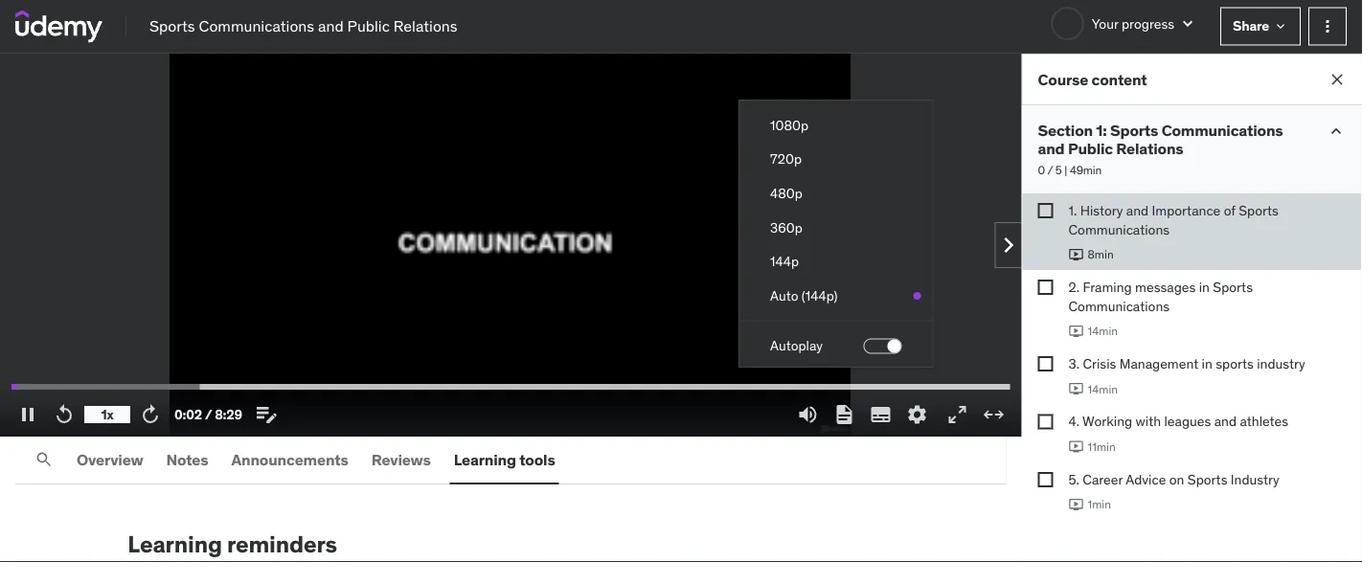Task type: locate. For each thing, give the bounding box(es) containing it.
5
[[1055, 163, 1062, 178]]

section 1: sports communications and public relations button
[[1038, 121, 1311, 159]]

learning for learning reminders
[[128, 530, 222, 558]]

2 14min from the top
[[1088, 381, 1118, 396]]

xsmall image inside the share dropdown button
[[1273, 19, 1288, 34]]

1 vertical spatial public
[[1068, 139, 1113, 159]]

1080p
[[770, 116, 809, 134]]

0:02 / 8:29
[[174, 406, 242, 423]]

in right messages
[[1199, 278, 1210, 296]]

notes button
[[162, 437, 212, 483]]

1 vertical spatial xsmall image
[[1038, 280, 1053, 295]]

1 vertical spatial 14min
[[1088, 381, 1118, 396]]

3 xsmall image from the top
[[1038, 414, 1053, 430]]

menu item inside video player region
[[740, 363, 933, 398]]

learning inside button
[[454, 450, 516, 469]]

14min for framing
[[1088, 324, 1118, 338]]

1:
[[1096, 121, 1107, 140]]

480p button
[[740, 176, 933, 211]]

menu inside video player region
[[740, 101, 933, 508]]

4. working with leagues and athletes
[[1069, 413, 1288, 430]]

5. career advice on sports industry
[[1069, 471, 1280, 488]]

1 horizontal spatial public
[[1068, 139, 1113, 159]]

xsmall image left '2.'
[[1038, 280, 1053, 295]]

section 1: sports communications and public relations 0 / 5 | 49min
[[1038, 121, 1283, 178]]

search image
[[34, 450, 54, 469]]

0 vertical spatial /
[[1047, 163, 1053, 178]]

autoplay button
[[740, 329, 933, 363]]

in
[[1199, 278, 1210, 296], [1202, 355, 1213, 372]]

0 vertical spatial learning
[[454, 450, 516, 469]]

1 vertical spatial /
[[205, 406, 212, 423]]

xsmall image
[[1038, 203, 1053, 219], [1038, 280, 1053, 295], [1038, 414, 1053, 430]]

tools
[[519, 450, 555, 469]]

144p
[[770, 253, 799, 270]]

menu
[[740, 101, 933, 508]]

1 xsmall image from the top
[[1038, 203, 1053, 219]]

resolution group
[[740, 108, 933, 313]]

expanded view image
[[982, 403, 1005, 426]]

add note image
[[255, 403, 278, 426]]

framing
[[1083, 278, 1132, 296]]

1 vertical spatial in
[[1202, 355, 1213, 372]]

stop history and importance of sports communications image
[[1069, 247, 1084, 262]]

14min
[[1088, 324, 1118, 338], [1088, 381, 1118, 396]]

overview
[[77, 450, 143, 469]]

xsmall image left 3. at the bottom of page
[[1038, 356, 1053, 372]]

auto (144p) button
[[740, 279, 933, 313]]

play career advice on sports industry image
[[1069, 497, 1084, 512]]

xsmall image left '4.'
[[1038, 414, 1053, 430]]

14min right play framing messages in sports communications 'image'
[[1088, 324, 1118, 338]]

history
[[1080, 202, 1123, 219]]

0 vertical spatial public
[[347, 16, 390, 36]]

/ left 5
[[1047, 163, 1053, 178]]

auto
[[770, 287, 798, 304]]

in inside 2. framing messages in sports communications
[[1199, 278, 1210, 296]]

5.
[[1069, 471, 1080, 488]]

xsmall image for 3. crisis management in sports industry
[[1038, 356, 1053, 372]]

content
[[1092, 69, 1147, 89]]

xsmall image left 1.
[[1038, 203, 1053, 219]]

progress bar slider
[[11, 376, 1010, 398]]

transcript in sidebar region image
[[833, 403, 856, 426]]

relations inside sports communications and public relations link
[[394, 16, 458, 36]]

1 horizontal spatial relations
[[1116, 139, 1184, 159]]

and inside section 1: sports communications and public relations 0 / 5 | 49min
[[1038, 139, 1065, 159]]

4.
[[1069, 413, 1080, 430]]

course
[[1038, 69, 1088, 89]]

(144p)
[[802, 287, 838, 304]]

sports communications and public relations link
[[149, 16, 458, 37]]

1 horizontal spatial learning
[[454, 450, 516, 469]]

sports
[[149, 16, 195, 36], [1110, 121, 1158, 140], [1239, 202, 1279, 219], [1213, 278, 1253, 296], [1188, 471, 1228, 488]]

|
[[1065, 163, 1067, 178]]

autoplay
[[770, 337, 823, 354]]

settings image
[[906, 403, 929, 426]]

1 horizontal spatial /
[[1047, 163, 1053, 178]]

communications inside sports communications and public relations link
[[199, 16, 314, 36]]

0 vertical spatial in
[[1199, 278, 1210, 296]]

0 horizontal spatial /
[[205, 406, 212, 423]]

in left the sports
[[1202, 355, 1213, 372]]

14min down crisis
[[1088, 381, 1118, 396]]

in for sports
[[1202, 355, 1213, 372]]

advice
[[1126, 471, 1166, 488]]

and inside 1. history and importance of sports communications
[[1126, 202, 1149, 219]]

2 xsmall image from the top
[[1038, 280, 1053, 295]]

reviews
[[371, 450, 431, 469]]

relations
[[394, 16, 458, 36], [1116, 139, 1184, 159]]

menu item
[[740, 363, 933, 398]]

mute image
[[797, 403, 819, 426]]

small image
[[1178, 14, 1197, 33]]

1 vertical spatial relations
[[1116, 139, 1184, 159]]

1 vertical spatial learning
[[128, 530, 222, 558]]

xsmall image right share
[[1273, 19, 1288, 34]]

/
[[1047, 163, 1053, 178], [205, 406, 212, 423]]

in for sports
[[1199, 278, 1210, 296]]

144p button
[[740, 245, 933, 279]]

11min
[[1088, 439, 1116, 454]]

learning reminders
[[128, 530, 337, 558]]

learning down notes 'button'
[[128, 530, 222, 558]]

career
[[1083, 471, 1123, 488]]

your
[[1092, 15, 1118, 32]]

2 vertical spatial xsmall image
[[1038, 472, 1053, 488]]

communications
[[199, 16, 314, 36], [1162, 121, 1283, 140], [1069, 221, 1170, 238], [1069, 297, 1170, 314]]

xsmall image
[[1273, 19, 1288, 34], [1038, 356, 1053, 372], [1038, 472, 1053, 488]]

reviews button
[[368, 437, 435, 483]]

learning
[[454, 450, 516, 469], [128, 530, 222, 558]]

learning left tools
[[454, 450, 516, 469]]

0 vertical spatial 14min
[[1088, 324, 1118, 338]]

0 vertical spatial xsmall image
[[1273, 19, 1288, 34]]

and
[[318, 16, 344, 36], [1038, 139, 1065, 159], [1126, 202, 1149, 219], [1214, 413, 1237, 430]]

xsmall image left 5.
[[1038, 472, 1053, 488]]

crisis
[[1083, 355, 1116, 372]]

0 horizontal spatial public
[[347, 16, 390, 36]]

industry
[[1231, 471, 1280, 488]]

industry
[[1257, 355, 1305, 372]]

menu containing 1080p
[[740, 101, 933, 508]]

480p
[[770, 185, 803, 202]]

0 vertical spatial relations
[[394, 16, 458, 36]]

1 vertical spatial xsmall image
[[1038, 356, 1053, 372]]

of
[[1224, 202, 1236, 219]]

reminders
[[227, 530, 337, 558]]

0 horizontal spatial learning
[[128, 530, 222, 558]]

share button
[[1220, 7, 1301, 46]]

public
[[347, 16, 390, 36], [1068, 139, 1113, 159]]

0 horizontal spatial relations
[[394, 16, 458, 36]]

learning tools
[[454, 450, 555, 469]]

0 vertical spatial xsmall image
[[1038, 203, 1053, 219]]

/ right 0:02
[[205, 406, 212, 423]]

1 14min from the top
[[1088, 324, 1118, 338]]

8min
[[1088, 247, 1114, 262]]

2 vertical spatial xsmall image
[[1038, 414, 1053, 430]]



Task type: describe. For each thing, give the bounding box(es) containing it.
1.
[[1069, 202, 1077, 219]]

auto (144p)
[[770, 287, 838, 304]]

0:02
[[174, 406, 202, 423]]

udemy image
[[15, 10, 102, 43]]

fullscreen image
[[946, 403, 969, 426]]

small image
[[1327, 122, 1346, 141]]

xsmall image for 1.
[[1038, 203, 1053, 219]]

communications inside 2. framing messages in sports communications
[[1069, 297, 1170, 314]]

sports communications and public relations
[[149, 16, 458, 36]]

720p button
[[740, 142, 933, 176]]

720p
[[770, 150, 802, 168]]

49min
[[1070, 163, 1102, 178]]

xsmall image for 2.
[[1038, 280, 1053, 295]]

relations inside section 1: sports communications and public relations 0 / 5 | 49min
[[1116, 139, 1184, 159]]

video player region
[[0, 54, 1024, 508]]

1x button
[[84, 398, 130, 431]]

2. framing messages in sports communications
[[1069, 278, 1253, 314]]

3. crisis management in sports industry
[[1069, 355, 1305, 372]]

close course content sidebar image
[[1328, 70, 1347, 89]]

3.
[[1069, 355, 1080, 372]]

announcements button
[[227, 437, 352, 483]]

pause image
[[16, 403, 39, 426]]

forward 5 seconds image
[[139, 403, 162, 426]]

play framing messages in sports communications image
[[1069, 324, 1084, 339]]

learning for learning tools
[[454, 450, 516, 469]]

xsmall image for 4.
[[1038, 414, 1053, 430]]

on
[[1169, 471, 1184, 488]]

overview button
[[73, 437, 147, 483]]

0
[[1038, 163, 1045, 178]]

your progress button
[[1051, 7, 1197, 40]]

1min
[[1088, 497, 1111, 512]]

announcements
[[231, 450, 348, 469]]

play working with leagues and athletes image
[[1069, 439, 1084, 455]]

notes
[[166, 450, 208, 469]]

course content
[[1038, 69, 1147, 89]]

importance
[[1152, 202, 1221, 219]]

xsmall image for 5. career advice on sports industry
[[1038, 472, 1053, 488]]

1x
[[101, 406, 114, 423]]

sports inside 1. history and importance of sports communications
[[1239, 202, 1279, 219]]

communications inside 1. history and importance of sports communications
[[1069, 221, 1170, 238]]

leagues
[[1164, 413, 1211, 430]]

management
[[1120, 355, 1199, 372]]

1. history and importance of sports communications
[[1069, 202, 1279, 238]]

1080p button
[[740, 108, 933, 142]]

athletes
[[1240, 413, 1288, 430]]

communications inside section 1: sports communications and public relations 0 / 5 | 49min
[[1162, 121, 1283, 140]]

8:29
[[215, 406, 242, 423]]

/ inside video player region
[[205, 406, 212, 423]]

go to next lecture image
[[993, 230, 1024, 261]]

share
[[1233, 17, 1269, 35]]

public inside section 1: sports communications and public relations 0 / 5 | 49min
[[1068, 139, 1113, 159]]

working
[[1083, 413, 1132, 430]]

messages
[[1135, 278, 1196, 296]]

learning tools button
[[450, 437, 559, 483]]

rewind 5 seconds image
[[53, 403, 76, 426]]

sports inside section 1: sports communications and public relations 0 / 5 | 49min
[[1110, 121, 1158, 140]]

progress
[[1122, 15, 1174, 32]]

actions image
[[1318, 17, 1337, 36]]

sidebar element
[[1022, 54, 1362, 562]]

2.
[[1069, 278, 1080, 296]]

/ inside section 1: sports communications and public relations 0 / 5 | 49min
[[1047, 163, 1053, 178]]

subtitles image
[[869, 403, 892, 426]]

play crisis management in sports industry image
[[1069, 381, 1084, 397]]

sports
[[1216, 355, 1254, 372]]

360p button
[[740, 211, 933, 245]]

14min for crisis
[[1088, 381, 1118, 396]]

sports inside 2. framing messages in sports communications
[[1213, 278, 1253, 296]]

your progress
[[1092, 15, 1174, 32]]

with
[[1136, 413, 1161, 430]]

360p
[[770, 219, 803, 236]]

section
[[1038, 121, 1093, 140]]



Task type: vqa. For each thing, say whether or not it's contained in the screenshot.
the knowledge
no



